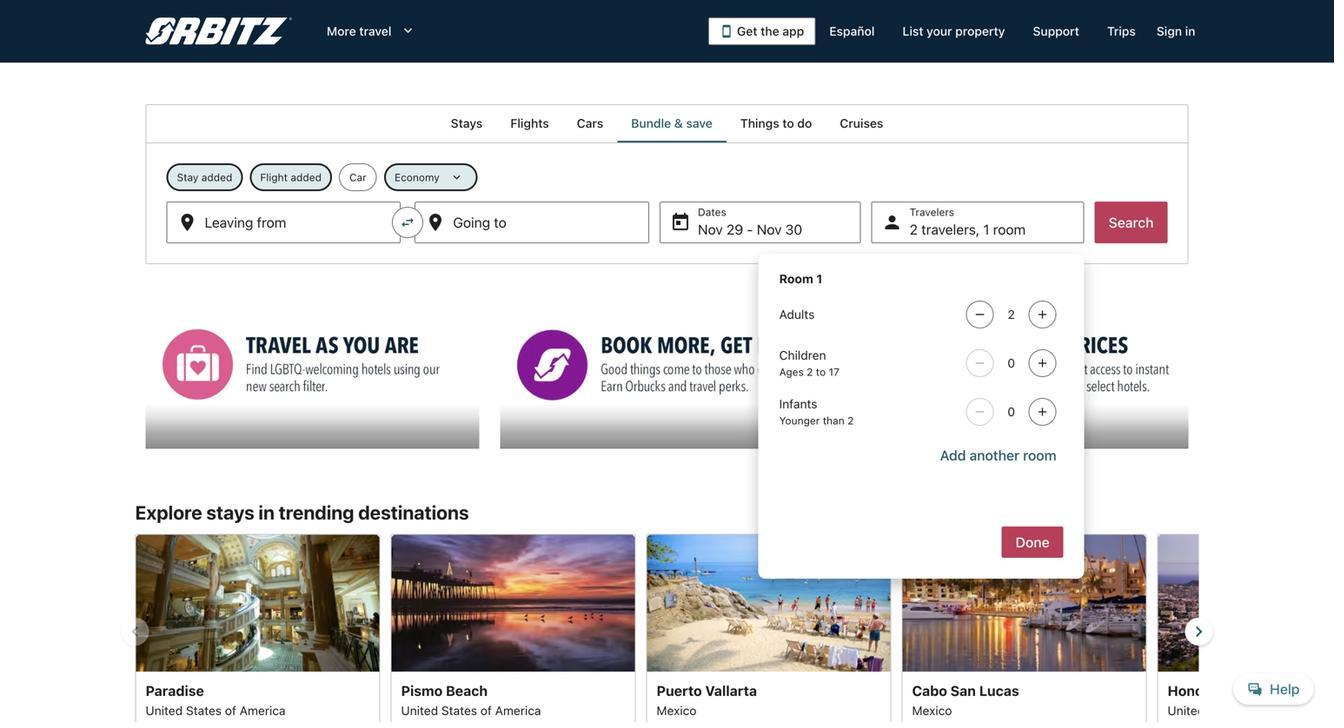Task type: vqa. For each thing, say whether or not it's contained in the screenshot.
medium image
no



Task type: describe. For each thing, give the bounding box(es) containing it.
mexico inside the puerto vallarta mexico
[[657, 704, 697, 718]]

economy
[[395, 171, 440, 183]]

bundle & save
[[631, 116, 713, 130]]

pismo beach united states of america
[[401, 683, 541, 718]]

your
[[927, 24, 952, 38]]

america for paradise
[[240, 704, 286, 718]]

added for stay added
[[202, 171, 232, 183]]

2 inside "dropdown button"
[[910, 221, 918, 238]]

property
[[956, 24, 1005, 38]]

save
[[686, 116, 713, 130]]

29
[[727, 221, 743, 238]]

states for paradise
[[186, 704, 222, 718]]

more travel
[[327, 24, 392, 38]]

sign in
[[1157, 24, 1196, 38]]

do
[[798, 116, 812, 130]]

flights
[[511, 116, 549, 130]]

2 travelers, 1 room button
[[872, 202, 1085, 243]]

orbitz logo image
[[146, 17, 292, 45]]

beach
[[446, 683, 488, 700]]

trips
[[1108, 24, 1136, 38]]

add
[[940, 447, 966, 464]]

travelers,
[[922, 221, 980, 238]]

adults
[[780, 307, 815, 322]]

cabo san lucas mexico
[[912, 683, 1019, 718]]

2 inside the children ages 2 to 17
[[807, 366, 813, 378]]

pismo
[[401, 683, 443, 700]]

cars
[[577, 116, 604, 130]]

app
[[783, 24, 804, 38]]

stays link
[[437, 104, 497, 143]]

than
[[823, 415, 845, 427]]

swap origin and destination values image
[[400, 215, 416, 230]]

things to do
[[741, 116, 812, 130]]

flights link
[[497, 104, 563, 143]]

things
[[741, 116, 780, 130]]

paradise
[[146, 683, 204, 700]]

stay
[[177, 171, 199, 183]]

flight
[[260, 171, 288, 183]]

of for paradise
[[225, 704, 236, 718]]

nov 29 - nov 30 button
[[660, 202, 861, 243]]

explore
[[135, 501, 202, 524]]

stays
[[206, 501, 254, 524]]

30
[[786, 221, 803, 238]]

search button
[[1095, 202, 1168, 243]]

español button
[[816, 16, 889, 47]]

of inside pismo beach united states of america
[[481, 704, 492, 718]]

economy button
[[384, 163, 478, 191]]

in inside 'dropdown button'
[[1186, 24, 1196, 38]]

states inside pismo beach united states of america
[[442, 704, 477, 718]]

explore stays in trending destinations main content
[[0, 104, 1335, 722]]

bundle
[[631, 116, 671, 130]]

ages
[[780, 366, 804, 378]]

support link
[[1019, 16, 1094, 47]]

another
[[970, 447, 1020, 464]]

cars link
[[563, 104, 617, 143]]

17
[[829, 366, 840, 378]]

2 nov from the left
[[757, 221, 782, 238]]

puerto
[[657, 683, 702, 700]]

san
[[951, 683, 976, 700]]

-
[[747, 221, 753, 238]]

cruises
[[840, 116, 884, 130]]

puerto vallarta mexico
[[657, 683, 757, 718]]

to inside the children ages 2 to 17
[[816, 366, 826, 378]]

paradise united states of america
[[146, 683, 286, 718]]

support
[[1033, 24, 1080, 38]]

things to do link
[[727, 104, 826, 143]]

infants
[[780, 397, 818, 411]]

children ages 2 to 17
[[780, 348, 840, 378]]

las vegas featuring interior views image
[[135, 534, 380, 672]]

pismo beach featuring a sunset, views and tropical scenes image
[[391, 534, 636, 672]]



Task type: locate. For each thing, give the bounding box(es) containing it.
mexico down puerto
[[657, 704, 697, 718]]

car
[[349, 171, 367, 183]]

to
[[783, 116, 794, 130], [816, 366, 826, 378]]

trending
[[279, 501, 354, 524]]

done
[[1016, 534, 1050, 551]]

room inside "dropdown button"
[[993, 221, 1026, 238]]

0 horizontal spatial added
[[202, 171, 232, 183]]

united for honolulu
[[1168, 704, 1205, 718]]

bundle & save link
[[617, 104, 727, 143]]

1 of from the left
[[225, 704, 236, 718]]

2 travelers, 1 room
[[910, 221, 1026, 238]]

stay added
[[177, 171, 232, 183]]

2 horizontal spatial america
[[1262, 704, 1308, 718]]

america
[[240, 704, 286, 718], [495, 704, 541, 718], [1262, 704, 1308, 718]]

children
[[780, 348, 826, 363]]

mexico down cabo
[[912, 704, 952, 718]]

room right travelers,
[[993, 221, 1026, 238]]

sign
[[1157, 24, 1182, 38]]

1 right travelers,
[[984, 221, 990, 238]]

add another room button
[[933, 440, 1064, 471]]

of for honolulu
[[1247, 704, 1259, 718]]

list your property link
[[889, 16, 1019, 47]]

2 mexico from the left
[[912, 704, 952, 718]]

room
[[993, 221, 1026, 238], [1023, 447, 1057, 464]]

1 vertical spatial room
[[1023, 447, 1057, 464]]

mexico inside cabo san lucas mexico
[[912, 704, 952, 718]]

0 vertical spatial 2
[[910, 221, 918, 238]]

1 horizontal spatial united
[[401, 704, 438, 718]]

nov right -
[[757, 221, 782, 238]]

0 horizontal spatial 2
[[807, 366, 813, 378]]

0 vertical spatial room
[[993, 221, 1026, 238]]

1 vertical spatial in
[[259, 501, 275, 524]]

show next card image
[[1189, 622, 1210, 642]]

vallarta
[[706, 683, 757, 700]]

español
[[830, 24, 875, 38]]

to left the do
[[783, 116, 794, 130]]

1 horizontal spatial nov
[[757, 221, 782, 238]]

2 of from the left
[[481, 704, 492, 718]]

2 down children
[[807, 366, 813, 378]]

0 horizontal spatial in
[[259, 501, 275, 524]]

1 horizontal spatial states
[[442, 704, 477, 718]]

states
[[186, 704, 222, 718], [442, 704, 477, 718], [1208, 704, 1244, 718]]

united inside paradise united states of america
[[146, 704, 183, 718]]

states inside paradise united states of america
[[186, 704, 222, 718]]

0 horizontal spatial nov
[[698, 221, 723, 238]]

3 united from the left
[[1168, 704, 1205, 718]]

3 states from the left
[[1208, 704, 1244, 718]]

sign in button
[[1150, 16, 1203, 47]]

in right stays
[[259, 501, 275, 524]]

2 added from the left
[[291, 171, 322, 183]]

trips link
[[1094, 16, 1150, 47]]

2 horizontal spatial of
[[1247, 704, 1259, 718]]

1
[[984, 221, 990, 238], [817, 272, 823, 286]]

2 states from the left
[[442, 704, 477, 718]]

marina cabo san lucas which includes a marina, a coastal town and night scenes image
[[902, 534, 1147, 672]]

states for honolulu
[[1208, 704, 1244, 718]]

added for flight added
[[291, 171, 322, 183]]

honolulu united states of america
[[1168, 683, 1308, 718]]

2 horizontal spatial 2
[[910, 221, 918, 238]]

cabo
[[912, 683, 948, 700]]

1 horizontal spatial in
[[1186, 24, 1196, 38]]

2 right 'than'
[[848, 415, 854, 427]]

1 added from the left
[[202, 171, 232, 183]]

travel
[[359, 24, 392, 38]]

united down pismo
[[401, 704, 438, 718]]

1 vertical spatial to
[[816, 366, 826, 378]]

america inside paradise united states of america
[[240, 704, 286, 718]]

1 vertical spatial 2
[[807, 366, 813, 378]]

tab list
[[146, 104, 1189, 143]]

states inside honolulu united states of america
[[1208, 704, 1244, 718]]

america inside pismo beach united states of america
[[495, 704, 541, 718]]

to inside tab list
[[783, 116, 794, 130]]

1 states from the left
[[186, 704, 222, 718]]

0 horizontal spatial to
[[783, 116, 794, 130]]

room
[[780, 272, 814, 286]]

more
[[327, 24, 356, 38]]

2 america from the left
[[495, 704, 541, 718]]

0 vertical spatial 1
[[984, 221, 990, 238]]

1 horizontal spatial america
[[495, 704, 541, 718]]

2 united from the left
[[401, 704, 438, 718]]

cruises link
[[826, 104, 897, 143]]

added right stay
[[202, 171, 232, 183]]

download the app button image
[[720, 24, 734, 38]]

add another room
[[940, 447, 1057, 464]]

3 america from the left
[[1262, 704, 1308, 718]]

1 united from the left
[[146, 704, 183, 718]]

room right another
[[1023, 447, 1057, 464]]

2
[[910, 221, 918, 238], [807, 366, 813, 378], [848, 415, 854, 427]]

nov left 29
[[698, 221, 723, 238]]

infants younger than 2
[[780, 397, 854, 427]]

added right the 'flight'
[[291, 171, 322, 183]]

list
[[903, 24, 924, 38]]

of
[[225, 704, 236, 718], [481, 704, 492, 718], [1247, 704, 1259, 718]]

1 mexico from the left
[[657, 704, 697, 718]]

the
[[761, 24, 780, 38]]

get the app link
[[709, 17, 816, 45]]

explore stays in trending destinations
[[135, 501, 469, 524]]

0 horizontal spatial mexico
[[657, 704, 697, 718]]

1 vertical spatial 1
[[817, 272, 823, 286]]

1 horizontal spatial 1
[[984, 221, 990, 238]]

3 of from the left
[[1247, 704, 1259, 718]]

america for honolulu
[[1262, 704, 1308, 718]]

puerto vallarta showing a beach, general coastal views and kayaking or canoeing image
[[646, 534, 892, 672]]

added
[[202, 171, 232, 183], [291, 171, 322, 183]]

younger
[[780, 415, 820, 427]]

1 right room at the right of the page
[[817, 272, 823, 286]]

to left 17
[[816, 366, 826, 378]]

1 horizontal spatial added
[[291, 171, 322, 183]]

1 nov from the left
[[698, 221, 723, 238]]

done button
[[1002, 527, 1064, 558]]

1 inside "dropdown button"
[[984, 221, 990, 238]]

0 horizontal spatial of
[[225, 704, 236, 718]]

states down beach
[[442, 704, 477, 718]]

united down paradise at the left bottom of page
[[146, 704, 183, 718]]

2 inside infants younger than 2
[[848, 415, 854, 427]]

nov 29 - nov 30
[[698, 221, 803, 238]]

1 horizontal spatial to
[[816, 366, 826, 378]]

united for paradise
[[146, 704, 183, 718]]

0 horizontal spatial united
[[146, 704, 183, 718]]

in inside main content
[[259, 501, 275, 524]]

show previous card image
[[125, 622, 146, 642]]

stays
[[451, 116, 483, 130]]

more travel button
[[313, 16, 430, 47]]

united inside pismo beach united states of america
[[401, 704, 438, 718]]

1 horizontal spatial mexico
[[912, 704, 952, 718]]

2 horizontal spatial states
[[1208, 704, 1244, 718]]

search
[[1109, 214, 1154, 231]]

honolulu
[[1168, 683, 1228, 700]]

2 left travelers,
[[910, 221, 918, 238]]

1 horizontal spatial 2
[[848, 415, 854, 427]]

get the app
[[737, 24, 804, 38]]

united down honolulu
[[1168, 704, 1205, 718]]

room 1
[[780, 272, 823, 286]]

1 horizontal spatial of
[[481, 704, 492, 718]]

makiki - lower punchbowl - tantalus showing landscape views, a sunset and a city image
[[1158, 534, 1335, 672]]

of inside honolulu united states of america
[[1247, 704, 1259, 718]]

&
[[675, 116, 683, 130]]

mexico
[[657, 704, 697, 718], [912, 704, 952, 718]]

flight added
[[260, 171, 322, 183]]

0 horizontal spatial states
[[186, 704, 222, 718]]

lucas
[[980, 683, 1019, 700]]

tab list inside explore stays in trending destinations main content
[[146, 104, 1189, 143]]

0 horizontal spatial america
[[240, 704, 286, 718]]

united inside honolulu united states of america
[[1168, 704, 1205, 718]]

room inside button
[[1023, 447, 1057, 464]]

nov
[[698, 221, 723, 238], [757, 221, 782, 238]]

states down honolulu
[[1208, 704, 1244, 718]]

united
[[146, 704, 183, 718], [401, 704, 438, 718], [1168, 704, 1205, 718]]

of inside paradise united states of america
[[225, 704, 236, 718]]

2 horizontal spatial united
[[1168, 704, 1205, 718]]

1 america from the left
[[240, 704, 286, 718]]

america inside honolulu united states of america
[[1262, 704, 1308, 718]]

in
[[1186, 24, 1196, 38], [259, 501, 275, 524]]

tab list containing stays
[[146, 104, 1189, 143]]

0 horizontal spatial 1
[[817, 272, 823, 286]]

in right sign
[[1186, 24, 1196, 38]]

list your property
[[903, 24, 1005, 38]]

get
[[737, 24, 758, 38]]

0 vertical spatial to
[[783, 116, 794, 130]]

states down paradise at the left bottom of page
[[186, 704, 222, 718]]

destinations
[[358, 501, 469, 524]]

2 vertical spatial 2
[[848, 415, 854, 427]]

0 vertical spatial in
[[1186, 24, 1196, 38]]



